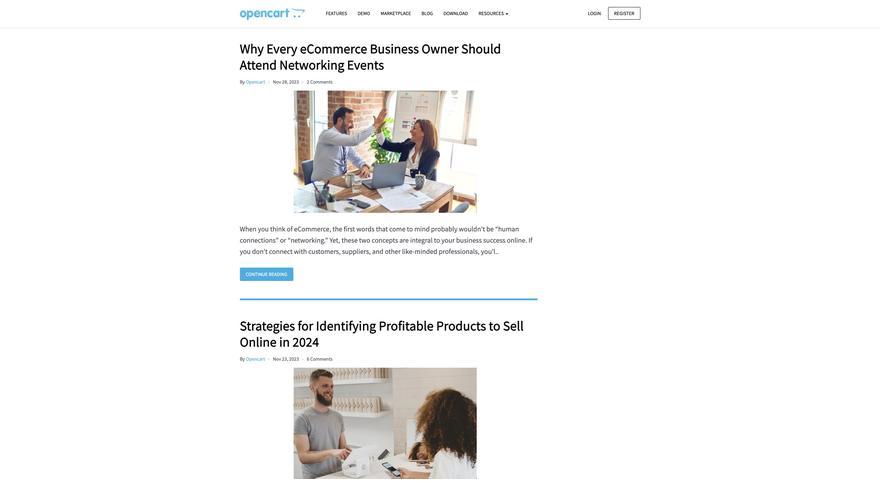Task type: describe. For each thing, give the bounding box(es) containing it.
be
[[487, 225, 494, 233]]

networking
[[280, 56, 345, 73]]

profitable
[[379, 318, 434, 334]]

download
[[444, 10, 468, 17]]

come
[[390, 225, 406, 233]]

strategies
[[240, 318, 295, 334]]

integral
[[411, 236, 433, 245]]

strategies for identifying profitable products to sell online in 2024 link
[[240, 318, 538, 351]]

features
[[326, 10, 347, 17]]

you'l..
[[481, 247, 499, 256]]

why every ecommerce business owner should attend networking events link
[[240, 40, 538, 73]]

by opencart for why every ecommerce business owner should attend networking events
[[240, 79, 265, 85]]

0 vertical spatial you
[[258, 225, 269, 233]]

2024
[[293, 334, 319, 351]]

or
[[280, 236, 286, 245]]

suppliers,
[[342, 247, 371, 256]]

marketplace link
[[376, 7, 417, 20]]

with
[[294, 247, 307, 256]]

business
[[370, 40, 419, 57]]

nov 28, 2023
[[273, 79, 299, 85]]

professionals,
[[439, 247, 480, 256]]

continue reading link
[[240, 268, 294, 281]]

why every ecommerce business owner should attend networking events
[[240, 40, 501, 73]]

"human
[[496, 225, 520, 233]]

continue
[[246, 271, 268, 278]]

in
[[279, 334, 290, 351]]

nov for networking
[[273, 79, 281, 85]]

login link
[[583, 7, 608, 20]]

when
[[240, 225, 257, 233]]

features link
[[321, 7, 353, 20]]

identifying
[[316, 318, 376, 334]]

that
[[376, 225, 388, 233]]

wouldn't
[[459, 225, 485, 233]]

marketplace
[[381, 10, 411, 17]]

comments for identifying
[[310, 356, 333, 363]]

nov 23, 2023
[[273, 356, 299, 363]]

2023 for online
[[289, 356, 299, 363]]

concepts
[[372, 236, 398, 245]]

register
[[615, 10, 635, 16]]

to inside strategies for identifying profitable products to sell online in 2024
[[489, 318, 501, 334]]

mind
[[415, 225, 430, 233]]

business
[[457, 236, 482, 245]]

minded
[[415, 247, 438, 256]]

success
[[484, 236, 506, 245]]

0 horizontal spatial to
[[407, 225, 413, 233]]

reading
[[269, 271, 288, 278]]

blog
[[422, 10, 433, 17]]

opencart link for strategies for identifying profitable products to sell online in 2024
[[246, 356, 265, 363]]

owner
[[422, 40, 459, 57]]



Task type: locate. For each thing, give the bounding box(es) containing it.
2023 right the 23,
[[289, 356, 299, 363]]

probably
[[431, 225, 458, 233]]

0 vertical spatial opencart link
[[246, 79, 265, 85]]

1 opencart link from the top
[[246, 79, 265, 85]]

2023 right 28,
[[289, 79, 299, 85]]

the
[[333, 225, 343, 233]]

1 by opencart from the top
[[240, 79, 265, 85]]

2 by from the top
[[240, 356, 245, 363]]

nov left 28,
[[273, 79, 281, 85]]

1 by from the top
[[240, 79, 245, 85]]

when you think of ecommerce, the first words that come to mind probably wouldn't be "human connections" or "networking." yet, these two concepts are integral to your business success online. if you don't connect with customers, suppliers, and other like-minded professionals, you'l..
[[240, 225, 533, 256]]

continue reading
[[246, 271, 288, 278]]

to left your
[[434, 236, 440, 245]]

don't
[[252, 247, 268, 256]]

register link
[[609, 7, 641, 20]]

2023
[[289, 79, 299, 85], [289, 356, 299, 363]]

2023 for networking
[[289, 79, 299, 85]]

sell
[[504, 318, 524, 334]]

0 vertical spatial 2023
[[289, 79, 299, 85]]

every
[[267, 40, 298, 57]]

you left don't
[[240, 247, 251, 256]]

online
[[240, 334, 277, 351]]

strategies for identifying profitable products to sell online in 2024
[[240, 318, 524, 351]]

1 vertical spatial opencart link
[[246, 356, 265, 363]]

these
[[342, 236, 358, 245]]

two
[[359, 236, 371, 245]]

events
[[347, 56, 384, 73]]

demo link
[[353, 7, 376, 20]]

1 nov from the top
[[273, 79, 281, 85]]

comments
[[310, 79, 333, 85], [310, 356, 333, 363]]

0 vertical spatial opencart
[[246, 79, 265, 85]]

1 vertical spatial by opencart
[[240, 356, 265, 363]]

opencart for why every ecommerce business owner should attend networking events
[[246, 79, 265, 85]]

online.
[[507, 236, 528, 245]]

and
[[373, 247, 384, 256]]

0 vertical spatial by opencart
[[240, 79, 265, 85]]

you
[[258, 225, 269, 233], [240, 247, 251, 256]]

opencart down attend
[[246, 79, 265, 85]]

by down attend
[[240, 79, 245, 85]]

comments right 2 in the top of the page
[[310, 79, 333, 85]]

of
[[287, 225, 293, 233]]

your
[[442, 236, 455, 245]]

1 horizontal spatial you
[[258, 225, 269, 233]]

by opencart down online
[[240, 356, 265, 363]]

are
[[400, 236, 409, 245]]

28,
[[282, 79, 288, 85]]

first
[[344, 225, 355, 233]]

opencart - blog image
[[240, 7, 305, 20]]

0 vertical spatial nov
[[273, 79, 281, 85]]

to
[[407, 225, 413, 233], [434, 236, 440, 245], [489, 318, 501, 334]]

2 vertical spatial to
[[489, 318, 501, 334]]

1 vertical spatial opencart
[[246, 356, 265, 363]]

for
[[298, 318, 314, 334]]

2 nov from the top
[[273, 356, 281, 363]]

1 vertical spatial comments
[[310, 356, 333, 363]]

ecommerce
[[300, 40, 368, 57]]

like-
[[402, 247, 415, 256]]

blog link
[[417, 7, 439, 20]]

by
[[240, 79, 245, 85], [240, 356, 245, 363]]

opencart link
[[246, 79, 265, 85], [246, 356, 265, 363]]

1 vertical spatial nov
[[273, 356, 281, 363]]

to left sell on the bottom right
[[489, 318, 501, 334]]

2 opencart link from the top
[[246, 356, 265, 363]]

resources
[[479, 10, 505, 17]]

comments for ecommerce
[[310, 79, 333, 85]]

0 vertical spatial by
[[240, 79, 245, 85]]

comments right 6
[[310, 356, 333, 363]]

0 horizontal spatial you
[[240, 247, 251, 256]]

products
[[437, 318, 487, 334]]

why
[[240, 40, 264, 57]]

1 comments from the top
[[310, 79, 333, 85]]

1 2023 from the top
[[289, 79, 299, 85]]

2 by opencart from the top
[[240, 356, 265, 363]]

6 comments
[[307, 356, 333, 363]]

"networking." yet,
[[288, 236, 340, 245]]

by opencart down attend
[[240, 79, 265, 85]]

nov left the 23,
[[273, 356, 281, 363]]

nov for online
[[273, 356, 281, 363]]

opencart down online
[[246, 356, 265, 363]]

opencart link down online
[[246, 356, 265, 363]]

1 vertical spatial 2023
[[289, 356, 299, 363]]

6
[[307, 356, 309, 363]]

download link
[[439, 7, 474, 20]]

1 vertical spatial you
[[240, 247, 251, 256]]

resources link
[[474, 7, 514, 20]]

ecommerce,
[[294, 225, 331, 233]]

opencart link down attend
[[246, 79, 265, 85]]

by opencart
[[240, 79, 265, 85], [240, 356, 265, 363]]

login
[[588, 10, 602, 16]]

2 2023 from the top
[[289, 356, 299, 363]]

strategies for identifying profitable products to sell online in 2024 image
[[240, 368, 531, 480]]

2 horizontal spatial to
[[489, 318, 501, 334]]

opencart link for why every ecommerce business owner should attend networking events
[[246, 79, 265, 85]]

by for strategies for identifying profitable products to sell online in 2024
[[240, 356, 245, 363]]

if
[[529, 236, 533, 245]]

1 vertical spatial by
[[240, 356, 245, 363]]

think
[[270, 225, 286, 233]]

2 comments
[[307, 79, 333, 85]]

nov
[[273, 79, 281, 85], [273, 356, 281, 363]]

should
[[462, 40, 501, 57]]

other
[[385, 247, 401, 256]]

1 opencart from the top
[[246, 79, 265, 85]]

opencart for strategies for identifying profitable products to sell online in 2024
[[246, 356, 265, 363]]

to left mind
[[407, 225, 413, 233]]

1 horizontal spatial to
[[434, 236, 440, 245]]

0 vertical spatial to
[[407, 225, 413, 233]]

23,
[[282, 356, 288, 363]]

demo
[[358, 10, 370, 17]]

customers,
[[309, 247, 341, 256]]

opencart
[[246, 79, 265, 85], [246, 356, 265, 363]]

attend
[[240, 56, 277, 73]]

words
[[357, 225, 375, 233]]

you up 'connections"' on the left of the page
[[258, 225, 269, 233]]

why every ecommerce business owner should attend networking events image
[[240, 91, 531, 213]]

0 vertical spatial comments
[[310, 79, 333, 85]]

2 comments from the top
[[310, 356, 333, 363]]

connect
[[269, 247, 293, 256]]

connections"
[[240, 236, 279, 245]]

1 vertical spatial to
[[434, 236, 440, 245]]

2
[[307, 79, 309, 85]]

by down online
[[240, 356, 245, 363]]

by opencart for strategies for identifying profitable products to sell online in 2024
[[240, 356, 265, 363]]

2 opencart from the top
[[246, 356, 265, 363]]

by for why every ecommerce business owner should attend networking events
[[240, 79, 245, 85]]



Task type: vqa. For each thing, say whether or not it's contained in the screenshot.
minutes
no



